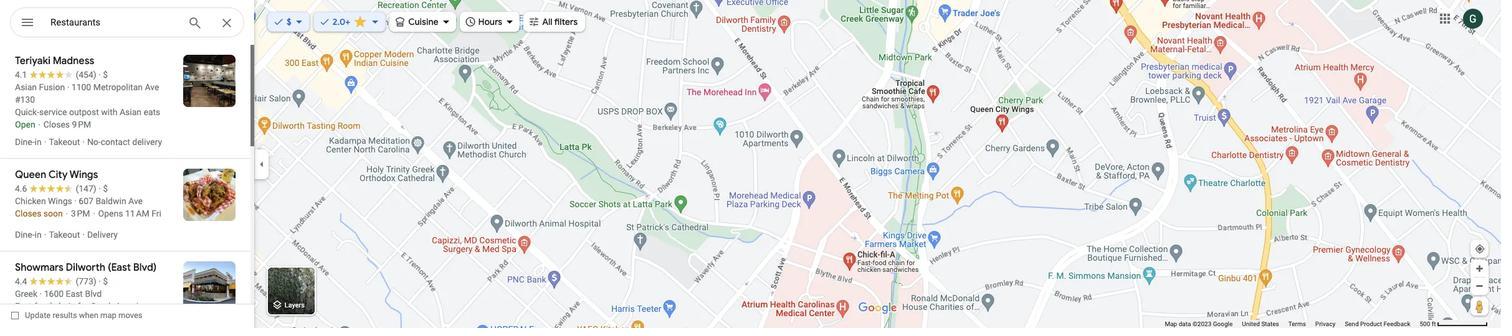 Task type: locate. For each thing, give the bounding box(es) containing it.
terms
[[1289, 321, 1306, 328]]

cuisine
[[408, 16, 438, 27]]

when
[[79, 311, 98, 320]]

data
[[1179, 321, 1191, 328]]

hours
[[478, 16, 502, 27]]

©2023
[[1193, 321, 1212, 328]]

Update results when map moves checkbox
[[11, 308, 142, 323]]

results for restaurants feed
[[0, 45, 254, 328]]

 search field
[[10, 7, 244, 40]]

500 ft
[[1420, 321, 1436, 328]]

collapse side panel image
[[255, 157, 269, 171]]

 button
[[10, 7, 45, 40]]

zoom in image
[[1475, 264, 1484, 274]]

zoom out image
[[1475, 282, 1484, 291]]

show your location image
[[1474, 244, 1486, 255]]

update results when map moves
[[25, 311, 142, 320]]

map
[[1165, 321, 1177, 328]]

privacy button
[[1315, 320, 1336, 328]]

all filters button
[[524, 8, 585, 36]]

footer
[[1165, 320, 1420, 328]]

500
[[1420, 321, 1430, 328]]

500 ft button
[[1420, 321, 1488, 328]]

send
[[1345, 321, 1359, 328]]

show street view coverage image
[[1471, 297, 1489, 316]]

hours button
[[460, 8, 520, 36]]

footer containing map data ©2023 google
[[1165, 320, 1420, 328]]

moves
[[118, 311, 142, 320]]

None field
[[50, 15, 178, 30]]

united states
[[1242, 321, 1279, 328]]

update
[[25, 311, 51, 320]]

$
[[287, 16, 292, 27]]

2.0+
[[333, 16, 350, 27]]



Task type: vqa. For each thing, say whether or not it's contained in the screenshot.

no



Task type: describe. For each thing, give the bounding box(es) containing it.
all filters
[[542, 16, 578, 27]]

$ button
[[267, 8, 310, 36]]

2.0+ button
[[313, 8, 386, 36]]

google maps element
[[0, 0, 1501, 328]]

google account: greg robinson  
(robinsongreg175@gmail.com) image
[[1463, 8, 1483, 28]]

none field inside restaurants 'field'
[[50, 15, 178, 30]]

map
[[100, 311, 116, 320]]

privacy
[[1315, 321, 1336, 328]]

united
[[1242, 321, 1260, 328]]

layers
[[285, 302, 305, 310]]

filters
[[554, 16, 578, 27]]

Restaurants field
[[10, 7, 244, 38]]

product
[[1360, 321, 1382, 328]]

cuisine button
[[390, 8, 456, 36]]

terms button
[[1289, 320, 1306, 328]]

google
[[1213, 321, 1233, 328]]

send product feedback button
[[1345, 320, 1410, 328]]

all
[[542, 16, 552, 27]]

send product feedback
[[1345, 321, 1410, 328]]

feedback
[[1384, 321, 1410, 328]]

ft
[[1432, 321, 1436, 328]]

results
[[53, 311, 77, 320]]

map data ©2023 google
[[1165, 321, 1233, 328]]

united states button
[[1242, 320, 1279, 328]]

footer inside "google maps" element
[[1165, 320, 1420, 328]]


[[20, 14, 35, 31]]

states
[[1262, 321, 1279, 328]]



